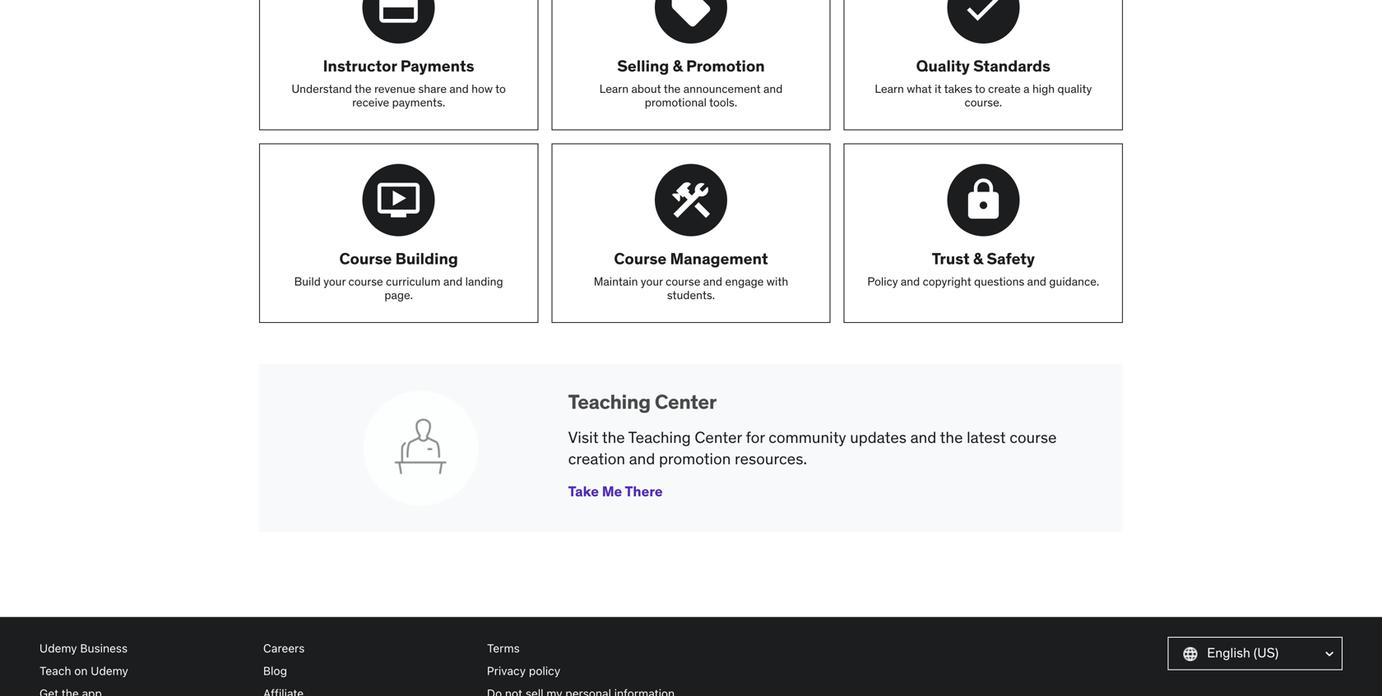 Task type: vqa. For each thing, say whether or not it's contained in the screenshot.


Task type: locate. For each thing, give the bounding box(es) containing it.
0 horizontal spatial course
[[348, 274, 383, 289]]

learn left 'what'
[[875, 81, 904, 96]]

udemy up teach
[[39, 642, 77, 656]]

blog link
[[263, 660, 474, 683]]

2 to from the left
[[975, 81, 985, 96]]

careers
[[263, 642, 305, 656]]

2 course from the left
[[614, 249, 667, 269]]

course left page.
[[348, 274, 383, 289]]

trust logo image
[[947, 164, 1020, 236]]

1 horizontal spatial to
[[975, 81, 985, 96]]

your inside 'course management maintain your course and engage with students.'
[[641, 274, 663, 289]]

1 horizontal spatial course
[[666, 274, 700, 289]]

course inside 'course management maintain your course and engage with students.'
[[614, 249, 667, 269]]

& right selling
[[673, 56, 683, 76]]

payments
[[400, 56, 474, 76]]

course inside 'course management maintain your course and engage with students.'
[[666, 274, 700, 289]]

1 course from the left
[[339, 249, 392, 269]]

course down management
[[666, 274, 700, 289]]

privacy
[[487, 665, 526, 678]]

the left the latest
[[940, 428, 963, 448]]

course taking logo image
[[363, 164, 435, 236]]

english
[[1207, 645, 1250, 662]]

1 vertical spatial center
[[695, 428, 742, 448]]

1 vertical spatial teaching
[[628, 428, 691, 448]]

receive
[[352, 95, 389, 110]]

it
[[935, 81, 942, 96]]

course up maintain
[[614, 249, 667, 269]]

standards
[[973, 56, 1050, 76]]

privacy policy
[[487, 665, 560, 678]]

safety
[[987, 249, 1035, 269]]

page.
[[384, 288, 413, 303]]

your for course building
[[324, 274, 346, 289]]

1 horizontal spatial your
[[641, 274, 663, 289]]

udemy down business
[[91, 665, 128, 678]]

business
[[80, 642, 128, 656]]

copyright
[[923, 274, 971, 289]]

instructor
[[323, 56, 397, 76]]

and left landing
[[443, 274, 462, 289]]

1 your from the left
[[324, 274, 346, 289]]

understand
[[292, 81, 352, 96]]

to right takes
[[975, 81, 985, 96]]

your right the build
[[324, 274, 346, 289]]

(us)
[[1254, 645, 1279, 662]]

learn left about
[[599, 81, 629, 96]]

1 to from the left
[[495, 81, 506, 96]]

& inside selling & promotion learn about the announcement and promotional tools.
[[673, 56, 683, 76]]

course
[[348, 274, 383, 289], [666, 274, 700, 289], [1010, 428, 1057, 448]]

to right how
[[495, 81, 506, 96]]

0 horizontal spatial course
[[339, 249, 392, 269]]

1 horizontal spatial course
[[614, 249, 667, 269]]

0 vertical spatial &
[[673, 56, 683, 76]]

instructor payments understand the revenue share and how to receive payments.
[[292, 56, 506, 110]]

& for trust
[[973, 249, 983, 269]]

community
[[769, 428, 846, 448]]

learn
[[599, 81, 629, 96], [875, 81, 904, 96]]

promotion
[[686, 56, 765, 76]]

and left how
[[449, 81, 469, 96]]

0 vertical spatial udemy
[[39, 642, 77, 656]]

and inside selling & promotion learn about the announcement and promotional tools.
[[763, 81, 783, 96]]

promotional
[[645, 95, 707, 110]]

udemy business link
[[39, 637, 250, 660]]

there
[[625, 483, 663, 501]]

0 vertical spatial teaching
[[568, 390, 651, 414]]

course up page.
[[339, 249, 392, 269]]

course
[[339, 249, 392, 269], [614, 249, 667, 269]]

careers link
[[263, 637, 474, 660]]

teaching center
[[568, 390, 716, 414]]

2 learn from the left
[[875, 81, 904, 96]]

1 learn from the left
[[599, 81, 629, 96]]

to
[[495, 81, 506, 96], [975, 81, 985, 96]]

and down management
[[703, 274, 722, 289]]

the
[[355, 81, 371, 96], [664, 81, 681, 96], [602, 428, 625, 448], [940, 428, 963, 448]]

2 horizontal spatial course
[[1010, 428, 1057, 448]]

0 horizontal spatial your
[[324, 274, 346, 289]]

and inside 'course management maintain your course and engage with students.'
[[703, 274, 722, 289]]

& for selling
[[673, 56, 683, 76]]

and inside instructor payments understand the revenue share and how to receive payments.
[[449, 81, 469, 96]]

teaching up visit in the bottom of the page
[[568, 390, 651, 414]]

and
[[449, 81, 469, 96], [763, 81, 783, 96], [443, 274, 462, 289], [703, 274, 722, 289], [901, 274, 920, 289], [1027, 274, 1046, 289], [910, 428, 936, 448], [629, 449, 655, 469]]

udemy
[[39, 642, 77, 656], [91, 665, 128, 678]]

policy
[[529, 665, 560, 678]]

what
[[907, 81, 932, 96]]

landing
[[465, 274, 503, 289]]

1 vertical spatial udemy
[[91, 665, 128, 678]]

course inside course building build your course curriculum and landing page.
[[339, 249, 392, 269]]

payments.
[[392, 95, 445, 110]]

and right "announcement" at the top
[[763, 81, 783, 96]]

the up creation
[[602, 428, 625, 448]]

and down safety
[[1027, 274, 1046, 289]]

& inside trust & safety policy and copyright questions and guidance.
[[973, 249, 983, 269]]

to inside instructor payments understand the revenue share and how to receive payments.
[[495, 81, 506, 96]]

teaching inside visit the teaching center for community updates and the latest course creation and promotion resources.
[[628, 428, 691, 448]]

course for course building
[[339, 249, 392, 269]]

1 vertical spatial &
[[973, 249, 983, 269]]

2 your from the left
[[641, 274, 663, 289]]

the right about
[[664, 81, 681, 96]]

& right trust
[[973, 249, 983, 269]]

teach on udemy link
[[39, 660, 250, 683]]

course inside course building build your course curriculum and landing page.
[[348, 274, 383, 289]]

0 vertical spatial center
[[655, 390, 716, 414]]

0 horizontal spatial learn
[[599, 81, 629, 96]]

selling
[[617, 56, 669, 76]]

course right the latest
[[1010, 428, 1057, 448]]

center
[[655, 390, 716, 414], [695, 428, 742, 448]]

quality standards learn what it takes to create a high quality course.
[[875, 56, 1092, 110]]

management
[[670, 249, 768, 269]]

teach on udemy
[[39, 665, 128, 678]]

announcement
[[683, 81, 761, 96]]

&
[[673, 56, 683, 76], [973, 249, 983, 269]]

your
[[324, 274, 346, 289], [641, 274, 663, 289]]

0 horizontal spatial &
[[673, 56, 683, 76]]

for
[[746, 428, 765, 448]]

trust & safety policy and copyright questions and guidance.
[[867, 249, 1099, 289]]

the down "instructor"
[[355, 81, 371, 96]]

privacy policy link
[[487, 660, 698, 683]]

udemy business
[[39, 642, 128, 656]]

0 horizontal spatial to
[[495, 81, 506, 96]]

your inside course building build your course curriculum and landing page.
[[324, 274, 346, 289]]

1 horizontal spatial learn
[[875, 81, 904, 96]]

1 horizontal spatial &
[[973, 249, 983, 269]]

creation
[[568, 449, 625, 469]]

quality logo image
[[947, 0, 1020, 44]]

course inside visit the teaching center for community updates and the latest course creation and promotion resources.
[[1010, 428, 1057, 448]]

teaching down 'teaching center'
[[628, 428, 691, 448]]

with
[[767, 274, 788, 289]]

high
[[1032, 81, 1055, 96]]

and right "policy"
[[901, 274, 920, 289]]

your right maintain
[[641, 274, 663, 289]]

1 horizontal spatial udemy
[[91, 665, 128, 678]]

latest
[[967, 428, 1006, 448]]

teaching
[[568, 390, 651, 414], [628, 428, 691, 448]]



Task type: describe. For each thing, give the bounding box(es) containing it.
quality
[[1058, 81, 1092, 96]]

the inside instructor payments understand the revenue share and how to receive payments.
[[355, 81, 371, 96]]

learn inside selling & promotion learn about the announcement and promotional tools.
[[599, 81, 629, 96]]

create
[[988, 81, 1021, 96]]

promotion
[[659, 449, 731, 469]]

guidance.
[[1049, 274, 1099, 289]]

maintain
[[594, 274, 638, 289]]

course management maintain your course and engage with students.
[[594, 249, 788, 303]]

course for building
[[348, 274, 383, 289]]

blog
[[263, 665, 287, 678]]

questions
[[974, 274, 1024, 289]]

share
[[418, 81, 447, 96]]

learn inside "quality standards learn what it takes to create a high quality course."
[[875, 81, 904, 96]]

to inside "quality standards learn what it takes to create a high quality course."
[[975, 81, 985, 96]]

visit
[[568, 428, 598, 448]]

terms
[[487, 642, 520, 656]]

engage
[[725, 274, 764, 289]]

a
[[1023, 81, 1030, 96]]

about
[[631, 81, 661, 96]]

resources.
[[735, 449, 807, 469]]

and inside course building build your course curriculum and landing page.
[[443, 274, 462, 289]]

0 horizontal spatial udemy
[[39, 642, 77, 656]]

the inside selling & promotion learn about the announcement and promotional tools.
[[664, 81, 681, 96]]

selling & promotion learn about the announcement and promotional tools.
[[599, 56, 783, 110]]

payment logo image
[[363, 0, 435, 44]]

teach
[[39, 665, 71, 678]]

trust
[[932, 249, 970, 269]]

your for course management
[[641, 274, 663, 289]]

curriculum
[[386, 274, 440, 289]]

course.
[[965, 95, 1002, 110]]

teaching center main content
[[0, 0, 1382, 617]]

take me there
[[568, 483, 663, 501]]

tools logo image
[[655, 164, 727, 236]]

selling logo image
[[655, 0, 727, 44]]

revenue
[[374, 81, 415, 96]]

and right updates
[[910, 428, 936, 448]]

center inside visit the teaching center for community updates and the latest course creation and promotion resources.
[[695, 428, 742, 448]]

students.
[[667, 288, 715, 303]]

english (us)
[[1207, 645, 1279, 662]]

build
[[294, 274, 321, 289]]

visit the teaching center for community updates and the latest course creation and promotion resources.
[[568, 428, 1057, 469]]

on
[[74, 665, 88, 678]]

english (us) link
[[1168, 637, 1343, 671]]

updates
[[850, 428, 907, 448]]

policy
[[867, 274, 898, 289]]

course for course management
[[614, 249, 667, 269]]

takes
[[944, 81, 972, 96]]

building
[[395, 249, 458, 269]]

course building build your course curriculum and landing page.
[[294, 249, 503, 303]]

course for management
[[666, 274, 700, 289]]

tools.
[[709, 95, 737, 110]]

take me there link
[[568, 483, 663, 501]]

me
[[602, 483, 622, 501]]

terms link
[[487, 637, 698, 660]]

how
[[471, 81, 493, 96]]

and up there
[[629, 449, 655, 469]]

take
[[568, 483, 599, 501]]

quality
[[916, 56, 970, 76]]



